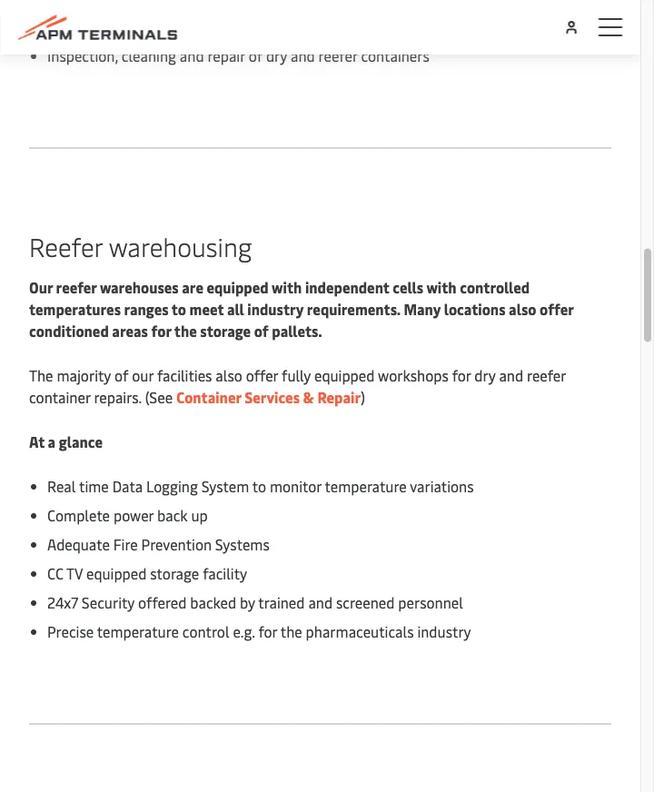 Task type: locate. For each thing, give the bounding box(es) containing it.
the down trained
[[281, 622, 303, 642]]

equipped inside 'the majority of our facilities also offer fully equipped workshops for dry and reefer container repairs. (see'
[[315, 366, 375, 386]]

1 vertical spatial temperature
[[97, 622, 179, 642]]

real time data logging system to monitor temperature variations
[[47, 477, 474, 497]]

our reefer warehouses are equipped with independent cells with controlled temperatures ranges to meet all industry requirements. many locations also offer conditioned areas for the storage of pallets.
[[29, 278, 574, 341]]

0 vertical spatial to
[[172, 300, 186, 319]]

temperature right monitor
[[325, 477, 407, 497]]

)
[[361, 388, 365, 407]]

0 horizontal spatial reefer
[[56, 278, 97, 297]]

1 vertical spatial reefer
[[56, 278, 97, 297]]

storage inside the our reefer warehouses are equipped with independent cells with controlled temperatures ranges to meet all industry requirements. many locations also offer conditioned areas for the storage of pallets.
[[200, 321, 251, 341]]

with up many
[[427, 278, 457, 297]]

for inside the our reefer warehouses are equipped with independent cells with controlled temperatures ranges to meet all industry requirements. many locations also offer conditioned areas for the storage of pallets.
[[151, 321, 171, 341]]

of
[[249, 46, 263, 66], [254, 321, 269, 341], [115, 366, 129, 386]]

up
[[191, 506, 208, 526]]

1 horizontal spatial also
[[509, 300, 537, 319]]

precise
[[47, 622, 94, 642]]

offer
[[540, 300, 574, 319], [246, 366, 278, 386]]

0 horizontal spatial industry
[[248, 300, 304, 319]]

e.g.
[[233, 622, 255, 642]]

temperature down offered
[[97, 622, 179, 642]]

for right workshops
[[452, 366, 471, 386]]

to down are
[[172, 300, 186, 319]]

24x7
[[47, 593, 78, 613]]

all
[[227, 300, 244, 319]]

equipped up all
[[207, 278, 269, 297]]

1 vertical spatial of
[[254, 321, 269, 341]]

dry inside 'the majority of our facilities also offer fully equipped workshops for dry and reefer container repairs. (see'
[[475, 366, 496, 386]]

to right system
[[253, 477, 266, 497]]

adequate
[[47, 535, 110, 555]]

the
[[174, 321, 197, 341], [281, 622, 303, 642]]

adequate fire prevention systems
[[47, 535, 270, 555]]

to
[[172, 300, 186, 319], [253, 477, 266, 497]]

reefer inside the our reefer warehouses are equipped with independent cells with controlled temperatures ranges to meet all industry requirements. many locations also offer conditioned areas for the storage of pallets.
[[56, 278, 97, 297]]

facility
[[203, 564, 247, 584]]

also up container
[[216, 366, 243, 386]]

0 horizontal spatial also
[[216, 366, 243, 386]]

0 vertical spatial industry
[[248, 300, 304, 319]]

facilities
[[157, 366, 212, 386]]

reefer
[[319, 46, 358, 66], [56, 278, 97, 297], [527, 366, 566, 386]]

conditioned
[[29, 321, 109, 341]]

equipped
[[207, 278, 269, 297], [315, 366, 375, 386], [86, 564, 147, 584]]

time
[[79, 477, 109, 497]]

precise temperature control e.g. for the pharmaceuticals industry
[[47, 622, 472, 642]]

2 horizontal spatial equipped
[[315, 366, 375, 386]]

0 vertical spatial offer
[[540, 300, 574, 319]]

industry up pallets.
[[248, 300, 304, 319]]

majority
[[57, 366, 111, 386]]

0 horizontal spatial temperature
[[97, 622, 179, 642]]

also down controlled
[[509, 300, 537, 319]]

of inside 'the majority of our facilities also offer fully equipped workshops for dry and reefer container repairs. (see'
[[115, 366, 129, 386]]

0 vertical spatial for
[[151, 321, 171, 341]]

0 vertical spatial reefer
[[319, 46, 358, 66]]

areas
[[112, 321, 148, 341]]

1 horizontal spatial storage
[[200, 321, 251, 341]]

and
[[180, 46, 204, 66], [291, 46, 315, 66], [500, 366, 524, 386], [309, 593, 333, 613]]

and right trained
[[309, 593, 333, 613]]

many
[[404, 300, 441, 319]]

the
[[29, 366, 53, 386]]

of left pallets.
[[254, 321, 269, 341]]

systems
[[215, 535, 270, 555]]

temperature
[[325, 477, 407, 497], [97, 622, 179, 642]]

container services & repair )
[[176, 388, 365, 407]]

2 vertical spatial for
[[259, 622, 277, 642]]

screened
[[336, 593, 395, 613]]

1 with from the left
[[272, 278, 302, 297]]

industry
[[248, 300, 304, 319], [418, 622, 472, 642]]

pallets.
[[272, 321, 323, 341]]

back
[[157, 506, 188, 526]]

inspection, cleaning and repair of dry and reefer containers
[[47, 46, 430, 66]]

1 horizontal spatial equipped
[[207, 278, 269, 297]]

the majority of our facilities also offer fully equipped workshops for dry and reefer container repairs. (see
[[29, 366, 566, 407]]

of left our
[[115, 366, 129, 386]]

cc
[[47, 564, 63, 584]]

2 vertical spatial equipped
[[86, 564, 147, 584]]

2 horizontal spatial for
[[452, 366, 471, 386]]

1 horizontal spatial dry
[[475, 366, 496, 386]]

1 vertical spatial offer
[[246, 366, 278, 386]]

industry inside the our reefer warehouses are equipped with independent cells with controlled temperatures ranges to meet all industry requirements. many locations also offer conditioned areas for the storage of pallets.
[[248, 300, 304, 319]]

reefer inside 'the majority of our facilities also offer fully equipped workshops for dry and reefer container repairs. (see'
[[527, 366, 566, 386]]

the down meet
[[174, 321, 197, 341]]

perfect
[[47, 17, 95, 36]]

inspection,
[[47, 46, 118, 66]]

hub
[[98, 17, 123, 36]]

2 vertical spatial of
[[115, 366, 129, 386]]

0 horizontal spatial dry
[[266, 46, 287, 66]]

prevention
[[141, 535, 212, 555]]

2 horizontal spatial reefer
[[527, 366, 566, 386]]

1 horizontal spatial offer
[[540, 300, 574, 319]]

reefer
[[29, 230, 103, 264]]

1 vertical spatial equipped
[[315, 366, 375, 386]]

1 horizontal spatial to
[[253, 477, 266, 497]]

1 vertical spatial industry
[[418, 622, 472, 642]]

for
[[151, 321, 171, 341], [452, 366, 471, 386], [259, 622, 277, 642]]

0 horizontal spatial to
[[172, 300, 186, 319]]

and down the locations
[[500, 366, 524, 386]]

storage down prevention
[[150, 564, 199, 584]]

1 vertical spatial also
[[216, 366, 243, 386]]

with
[[272, 278, 302, 297], [427, 278, 457, 297]]

0 vertical spatial temperature
[[325, 477, 407, 497]]

dry down the locations
[[475, 366, 496, 386]]

0 vertical spatial the
[[174, 321, 197, 341]]

backed
[[190, 593, 236, 613]]

industry down personnel
[[418, 622, 472, 642]]

requirements.
[[307, 300, 401, 319]]

storage
[[200, 321, 251, 341], [150, 564, 199, 584]]

dry right repair
[[266, 46, 287, 66]]

also inside the our reefer warehouses are equipped with independent cells with controlled temperatures ranges to meet all industry requirements. many locations also offer conditioned areas for the storage of pallets.
[[509, 300, 537, 319]]

0 horizontal spatial offer
[[246, 366, 278, 386]]

0 vertical spatial equipped
[[207, 278, 269, 297]]

warehouses
[[100, 278, 179, 297]]

location
[[127, 17, 180, 36]]

for right e.g.
[[259, 622, 277, 642]]

offer inside 'the majority of our facilities also offer fully equipped workshops for dry and reefer container repairs. (see'
[[246, 366, 278, 386]]

offer up container services & repair "link"
[[246, 366, 278, 386]]

offered
[[138, 593, 187, 613]]

2 vertical spatial reefer
[[527, 366, 566, 386]]

also inside 'the majority of our facilities also offer fully equipped workshops for dry and reefer container repairs. (see'
[[216, 366, 243, 386]]

of right repair
[[249, 46, 263, 66]]

1 vertical spatial dry
[[475, 366, 496, 386]]

for down ranges
[[151, 321, 171, 341]]

dry
[[266, 46, 287, 66], [475, 366, 496, 386]]

1 vertical spatial for
[[452, 366, 471, 386]]

workshops
[[378, 366, 449, 386]]

variations
[[410, 477, 474, 497]]

(see
[[145, 388, 173, 407]]

container
[[29, 388, 90, 407]]

0 horizontal spatial storage
[[150, 564, 199, 584]]

security
[[82, 593, 135, 613]]

equipped up repair
[[315, 366, 375, 386]]

1 horizontal spatial with
[[427, 278, 457, 297]]

fire
[[113, 535, 138, 555]]

our
[[132, 366, 154, 386]]

0 vertical spatial storage
[[200, 321, 251, 341]]

with up pallets.
[[272, 278, 302, 297]]

0 horizontal spatial the
[[174, 321, 197, 341]]

storage down all
[[200, 321, 251, 341]]

the inside the our reefer warehouses are equipped with independent cells with controlled temperatures ranges to meet all industry requirements. many locations also offer conditioned areas for the storage of pallets.
[[174, 321, 197, 341]]

real
[[47, 477, 76, 497]]

1 vertical spatial to
[[253, 477, 266, 497]]

offer right the locations
[[540, 300, 574, 319]]

0 vertical spatial also
[[509, 300, 537, 319]]

independent
[[305, 278, 390, 297]]

also
[[509, 300, 537, 319], [216, 366, 243, 386]]

are
[[182, 278, 204, 297]]

1 vertical spatial the
[[281, 622, 303, 642]]

0 vertical spatial of
[[249, 46, 263, 66]]

equipped up security at bottom left
[[86, 564, 147, 584]]

of inside the our reefer warehouses are equipped with independent cells with controlled temperatures ranges to meet all industry requirements. many locations also offer conditioned areas for the storage of pallets.
[[254, 321, 269, 341]]

0 horizontal spatial for
[[151, 321, 171, 341]]

0 horizontal spatial with
[[272, 278, 302, 297]]

0 horizontal spatial equipped
[[86, 564, 147, 584]]



Task type: vqa. For each thing, say whether or not it's contained in the screenshot.
Keyboard shortcuts
no



Task type: describe. For each thing, give the bounding box(es) containing it.
1 horizontal spatial the
[[281, 622, 303, 642]]

1 horizontal spatial industry
[[418, 622, 472, 642]]

2 with from the left
[[427, 278, 457, 297]]

temperatures
[[29, 300, 121, 319]]

container services & repair link
[[176, 388, 361, 407]]

power
[[114, 506, 154, 526]]

containers
[[361, 46, 430, 66]]

perfect hub location
[[47, 17, 180, 36]]

1 horizontal spatial reefer
[[319, 46, 358, 66]]

personnel
[[399, 593, 464, 613]]

controlled
[[460, 278, 530, 297]]

pharmaceuticals
[[306, 622, 414, 642]]

glance
[[59, 432, 103, 452]]

a
[[48, 432, 56, 452]]

repairs.
[[94, 388, 142, 407]]

services
[[245, 388, 300, 407]]

trained
[[259, 593, 305, 613]]

to inside the our reefer warehouses are equipped with independent cells with controlled temperatures ranges to meet all industry requirements. many locations also offer conditioned areas for the storage of pallets.
[[172, 300, 186, 319]]

1 horizontal spatial temperature
[[325, 477, 407, 497]]

locations
[[444, 300, 506, 319]]

complete power back up
[[47, 506, 208, 526]]

cells
[[393, 278, 424, 297]]

tv
[[66, 564, 83, 584]]

for inside 'the majority of our facilities also offer fully equipped workshops for dry and reefer container repairs. (see'
[[452, 366, 471, 386]]

at a glance
[[29, 432, 103, 452]]

meet
[[190, 300, 224, 319]]

system
[[202, 477, 249, 497]]

warehousing
[[109, 230, 252, 264]]

control
[[183, 622, 230, 642]]

repair
[[208, 46, 245, 66]]

by
[[240, 593, 255, 613]]

logging
[[146, 477, 198, 497]]

and inside 'the majority of our facilities also offer fully equipped workshops for dry and reefer container repairs. (see'
[[500, 366, 524, 386]]

&
[[303, 388, 315, 407]]

reefer warehousing
[[29, 230, 252, 264]]

1 horizontal spatial for
[[259, 622, 277, 642]]

24x7 security offered backed by trained and screened personnel
[[47, 593, 464, 613]]

data
[[112, 477, 143, 497]]

1 vertical spatial storage
[[150, 564, 199, 584]]

cc tv equipped storage facility
[[47, 564, 247, 584]]

at
[[29, 432, 45, 452]]

our
[[29, 278, 53, 297]]

cleaning
[[122, 46, 176, 66]]

equipped inside the our reefer warehouses are equipped with independent cells with controlled temperatures ranges to meet all industry requirements. many locations also offer conditioned areas for the storage of pallets.
[[207, 278, 269, 297]]

complete
[[47, 506, 110, 526]]

container
[[176, 388, 241, 407]]

0 vertical spatial dry
[[266, 46, 287, 66]]

repair
[[318, 388, 361, 407]]

monitor
[[270, 477, 322, 497]]

and right repair
[[291, 46, 315, 66]]

and left repair
[[180, 46, 204, 66]]

offer inside the our reefer warehouses are equipped with independent cells with controlled temperatures ranges to meet all industry requirements. many locations also offer conditioned areas for the storage of pallets.
[[540, 300, 574, 319]]

ranges
[[124, 300, 169, 319]]

fully
[[282, 366, 311, 386]]



